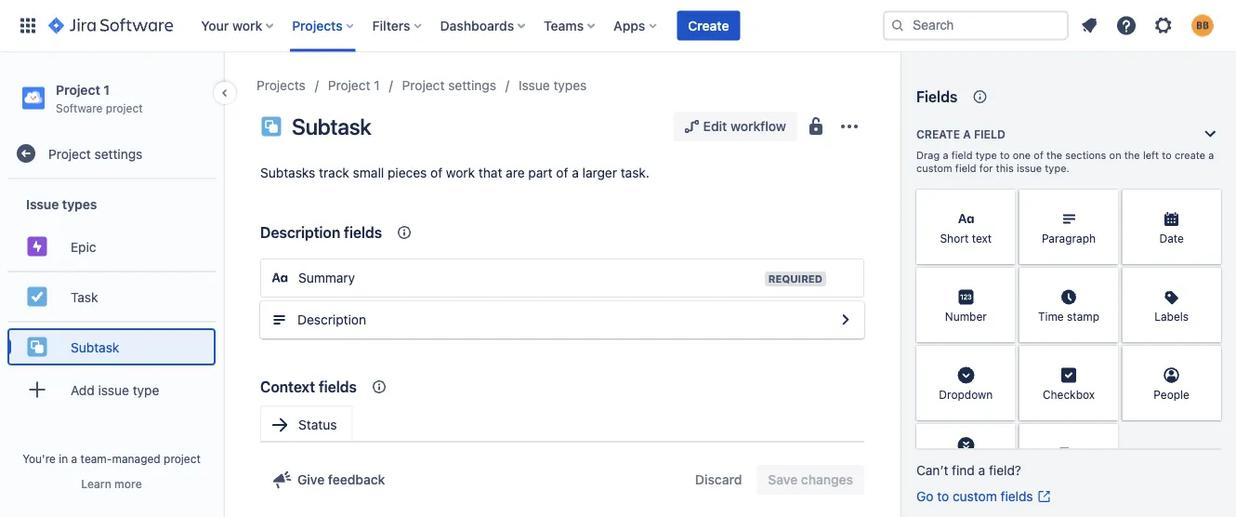Task type: describe. For each thing, give the bounding box(es) containing it.
more information image for short text
[[992, 192, 1014, 214]]

discard button
[[684, 465, 754, 495]]

to inside go to custom fields link
[[938, 489, 950, 504]]

more
[[114, 477, 142, 490]]

field for drag
[[952, 149, 973, 161]]

project 1
[[328, 78, 380, 93]]

drag
[[917, 149, 940, 161]]

text
[[972, 232, 993, 245]]

are
[[506, 165, 525, 180]]

issue for group containing issue types
[[26, 196, 59, 212]]

description fields
[[260, 224, 382, 241]]

fields
[[917, 88, 958, 106]]

open field configuration image
[[835, 309, 857, 331]]

more information about the context fields image
[[393, 221, 416, 244]]

create a field
[[917, 127, 1006, 140]]

1 horizontal spatial project settings link
[[402, 74, 497, 97]]

dropdown
[[940, 388, 994, 401]]

1 vertical spatial settings
[[94, 146, 143, 161]]

short
[[941, 232, 969, 245]]

1 for project 1
[[374, 78, 380, 93]]

type.
[[1046, 162, 1070, 174]]

more information image for people
[[1198, 348, 1220, 370]]

project down primary element
[[402, 78, 445, 93]]

can't find a field?
[[917, 463, 1022, 478]]

filters
[[373, 18, 411, 33]]

this
[[997, 162, 1014, 174]]

for
[[980, 162, 994, 174]]

stamp
[[1068, 310, 1100, 323]]

more information image for dropdown
[[992, 348, 1014, 370]]

task.
[[621, 165, 650, 180]]

banner containing your work
[[0, 0, 1237, 52]]

subtasks
[[260, 165, 316, 180]]

subtasks track small pieces of work that are part of a larger task.
[[260, 165, 650, 180]]

add
[[71, 382, 95, 397]]

edit workflow
[[704, 119, 787, 134]]

a right the find
[[979, 463, 986, 478]]

can't
[[917, 463, 949, 478]]

part
[[529, 165, 553, 180]]

1 vertical spatial issue types
[[26, 196, 97, 212]]

give feedback
[[298, 472, 385, 487]]

issue types link
[[519, 74, 587, 97]]

description button
[[260, 301, 865, 339]]

drag a field type to one of the sections on the left to create a custom field for this issue type.
[[917, 149, 1215, 174]]

settings image
[[1153, 14, 1176, 37]]

add issue type button
[[7, 371, 216, 408]]

time stamp
[[1039, 310, 1100, 323]]

learn
[[81, 477, 111, 490]]

give
[[298, 472, 325, 487]]

sections
[[1066, 149, 1107, 161]]

1 for project 1 software project
[[104, 82, 110, 97]]

find
[[953, 463, 975, 478]]

1 horizontal spatial to
[[1001, 149, 1011, 161]]

2 vertical spatial fields
[[1001, 489, 1034, 504]]

your profile and settings image
[[1192, 14, 1215, 37]]

checkbox
[[1043, 388, 1096, 401]]

search image
[[891, 18, 906, 33]]

subtask inside group
[[71, 339, 119, 355]]

more information image for number
[[992, 270, 1014, 292]]

your work
[[201, 18, 262, 33]]

projects link
[[257, 74, 306, 97]]

more options image
[[839, 115, 861, 138]]

subtask link
[[7, 328, 216, 366]]

filters button
[[367, 11, 429, 40]]

1 horizontal spatial of
[[557, 165, 569, 180]]

project 1 link
[[328, 74, 380, 97]]

add issue type image
[[26, 379, 48, 401]]

projects for projects popup button
[[292, 18, 343, 33]]

pieces
[[388, 165, 427, 180]]

short text
[[941, 232, 993, 245]]

of inside drag a field type to one of the sections on the left to create a custom field for this issue type.
[[1034, 149, 1044, 161]]

in
[[59, 452, 68, 465]]

managed
[[112, 452, 161, 465]]

epic link
[[7, 228, 216, 265]]

go to custom fields link
[[917, 487, 1052, 506]]

project down software
[[48, 146, 91, 161]]

0 vertical spatial settings
[[448, 78, 497, 93]]

you're
[[22, 452, 56, 465]]

project inside project 1 software project
[[56, 82, 100, 97]]

teams button
[[539, 11, 603, 40]]

primary element
[[11, 0, 884, 52]]

context fields
[[260, 378, 357, 396]]

your
[[201, 18, 229, 33]]

give feedback button
[[260, 465, 397, 495]]



Task type: vqa. For each thing, say whether or not it's contained in the screenshot.


Task type: locate. For each thing, give the bounding box(es) containing it.
0 vertical spatial subtask
[[292, 113, 372, 140]]

more information about the context fields image
[[368, 376, 391, 398]]

more information image for paragraph
[[1095, 192, 1117, 214]]

create inside button
[[689, 18, 730, 33]]

issue types down teams
[[519, 78, 587, 93]]

1 vertical spatial project
[[164, 452, 201, 465]]

0 horizontal spatial type
[[133, 382, 159, 397]]

people
[[1154, 388, 1190, 401]]

projects button
[[287, 11, 361, 40]]

you're in a team-managed project
[[22, 452, 201, 465]]

types up epic on the left of page
[[62, 196, 97, 212]]

0 horizontal spatial work
[[232, 18, 262, 33]]

of right "one"
[[1034, 149, 1044, 161]]

to right left
[[1163, 149, 1173, 161]]

required
[[769, 273, 823, 285]]

date
[[1160, 232, 1185, 245]]

create
[[1176, 149, 1206, 161]]

2 the from the left
[[1125, 149, 1141, 161]]

issue type icon image
[[260, 115, 283, 138]]

of right part
[[557, 165, 569, 180]]

2 horizontal spatial to
[[1163, 149, 1173, 161]]

issue down "one"
[[1017, 162, 1043, 174]]

1 vertical spatial create
[[917, 127, 961, 140]]

settings
[[448, 78, 497, 93], [94, 146, 143, 161]]

issue types
[[519, 78, 587, 93], [26, 196, 97, 212]]

context
[[260, 378, 315, 396]]

more information image for time stamp
[[1095, 270, 1117, 292]]

a right 'create'
[[1209, 149, 1215, 161]]

group
[[7, 180, 216, 420]]

0 horizontal spatial 1
[[104, 82, 110, 97]]

field for create
[[975, 127, 1006, 140]]

1 horizontal spatial issue
[[1017, 162, 1043, 174]]

description for description
[[298, 312, 366, 327]]

field left for
[[956, 162, 977, 174]]

1 horizontal spatial project
[[164, 452, 201, 465]]

fields for description fields
[[344, 224, 382, 241]]

0 vertical spatial issue
[[519, 78, 550, 93]]

more information image up stamp
[[1095, 270, 1117, 292]]

1 horizontal spatial work
[[446, 165, 475, 180]]

issue inside add issue type button
[[98, 382, 129, 397]]

custom inside drag a field type to one of the sections on the left to create a custom field for this issue type.
[[917, 162, 953, 174]]

0 vertical spatial fields
[[344, 224, 382, 241]]

workflow
[[731, 119, 787, 134]]

1 horizontal spatial type
[[976, 149, 998, 161]]

0 vertical spatial project
[[106, 101, 143, 114]]

teams
[[544, 18, 584, 33]]

the up type.
[[1047, 149, 1063, 161]]

no restrictions image
[[805, 115, 828, 138]]

discard
[[696, 472, 743, 487]]

description
[[260, 224, 341, 241], [298, 312, 366, 327]]

1 vertical spatial types
[[62, 196, 97, 212]]

more information image
[[1198, 270, 1220, 292], [1095, 348, 1117, 370], [1198, 348, 1220, 370], [992, 426, 1014, 448]]

field up for
[[975, 127, 1006, 140]]

0 vertical spatial type
[[976, 149, 998, 161]]

1 horizontal spatial issue
[[519, 78, 550, 93]]

1 horizontal spatial issue types
[[519, 78, 587, 93]]

0 horizontal spatial issue types
[[26, 196, 97, 212]]

0 horizontal spatial the
[[1047, 149, 1063, 161]]

0 horizontal spatial issue
[[26, 196, 59, 212]]

field down create a field
[[952, 149, 973, 161]]

more information image down this
[[992, 192, 1014, 214]]

a
[[964, 127, 972, 140], [943, 149, 949, 161], [1209, 149, 1215, 161], [572, 165, 579, 180], [71, 452, 77, 465], [979, 463, 986, 478]]

project inside project 1 software project
[[106, 101, 143, 114]]

1 vertical spatial fields
[[319, 378, 357, 396]]

1
[[374, 78, 380, 93], [104, 82, 110, 97]]

apps
[[614, 18, 646, 33]]

more information image for date
[[1198, 192, 1220, 214]]

fields left more information about the context fields icon
[[319, 378, 357, 396]]

1 horizontal spatial the
[[1125, 149, 1141, 161]]

more information image down 'text'
[[992, 270, 1014, 292]]

types
[[554, 78, 587, 93], [62, 196, 97, 212]]

help image
[[1116, 14, 1138, 37]]

to up this
[[1001, 149, 1011, 161]]

fields left this link will be opened in a new tab icon
[[1001, 489, 1034, 504]]

track
[[319, 165, 350, 180]]

projects for projects link
[[257, 78, 306, 93]]

create right apps dropdown button
[[689, 18, 730, 33]]

one
[[1013, 149, 1032, 161]]

issue inside group
[[26, 196, 59, 212]]

project right managed
[[164, 452, 201, 465]]

0 horizontal spatial project
[[106, 101, 143, 114]]

your work button
[[196, 11, 281, 40]]

create for create a field
[[917, 127, 961, 140]]

types down "teams" "dropdown button"
[[554, 78, 587, 93]]

0 horizontal spatial create
[[689, 18, 730, 33]]

add issue type
[[71, 382, 159, 397]]

project settings down software
[[48, 146, 143, 161]]

more information image
[[992, 192, 1014, 214], [1095, 192, 1117, 214], [1198, 192, 1220, 214], [992, 270, 1014, 292], [1095, 270, 1117, 292], [992, 348, 1014, 370]]

0 horizontal spatial project settings
[[48, 146, 143, 161]]

notifications image
[[1079, 14, 1101, 37]]

1 horizontal spatial create
[[917, 127, 961, 140]]

0 vertical spatial project settings
[[402, 78, 497, 93]]

this link will be opened in a new tab image
[[1038, 489, 1052, 504]]

project
[[106, 101, 143, 114], [164, 452, 201, 465]]

0 vertical spatial create
[[689, 18, 730, 33]]

projects inside popup button
[[292, 18, 343, 33]]

Search field
[[884, 11, 1070, 40]]

project down projects popup button
[[328, 78, 371, 93]]

fields left more information about the context fields image
[[344, 224, 382, 241]]

group containing issue types
[[7, 180, 216, 420]]

project settings down primary element
[[402, 78, 497, 93]]

type down subtask link
[[133, 382, 159, 397]]

0 horizontal spatial to
[[938, 489, 950, 504]]

1 vertical spatial subtask
[[71, 339, 119, 355]]

1 inside project 1 software project
[[104, 82, 110, 97]]

more information image for checkbox
[[1095, 348, 1117, 370]]

learn more button
[[81, 476, 142, 491]]

create for create
[[689, 18, 730, 33]]

project settings link
[[402, 74, 497, 97], [7, 135, 216, 172]]

1 vertical spatial work
[[446, 165, 475, 180]]

0 vertical spatial issue types
[[519, 78, 587, 93]]

task link
[[7, 278, 216, 315]]

learn more
[[81, 477, 142, 490]]

feedback
[[328, 472, 385, 487]]

to right go
[[938, 489, 950, 504]]

larger
[[583, 165, 617, 180]]

to
[[1001, 149, 1011, 161], [1163, 149, 1173, 161], [938, 489, 950, 504]]

go to custom fields
[[917, 489, 1034, 504]]

issue right add
[[98, 382, 129, 397]]

left
[[1144, 149, 1160, 161]]

work
[[232, 18, 262, 33], [446, 165, 475, 180]]

team-
[[81, 452, 112, 465]]

type inside drag a field type to one of the sections on the left to create a custom field for this issue type.
[[976, 149, 998, 161]]

create up drag
[[917, 127, 961, 140]]

issue down teams
[[519, 78, 550, 93]]

time
[[1039, 310, 1065, 323]]

0 vertical spatial description
[[260, 224, 341, 241]]

1 the from the left
[[1047, 149, 1063, 161]]

labels
[[1155, 310, 1190, 323]]

status
[[299, 417, 337, 432]]

small
[[353, 165, 384, 180]]

0 vertical spatial issue
[[1017, 162, 1043, 174]]

subtask up add
[[71, 339, 119, 355]]

0 horizontal spatial project settings link
[[7, 135, 216, 172]]

epic
[[71, 239, 96, 254]]

1 horizontal spatial 1
[[374, 78, 380, 93]]

issue for "issue types" link
[[519, 78, 550, 93]]

description down summary
[[298, 312, 366, 327]]

0 horizontal spatial settings
[[94, 146, 143, 161]]

description inside button
[[298, 312, 366, 327]]

0 horizontal spatial subtask
[[71, 339, 119, 355]]

type up for
[[976, 149, 998, 161]]

that
[[479, 165, 503, 180]]

the right 'on'
[[1125, 149, 1141, 161]]

a left larger
[[572, 165, 579, 180]]

apps button
[[608, 11, 664, 40]]

0 vertical spatial field
[[975, 127, 1006, 140]]

go
[[917, 489, 934, 504]]

0 horizontal spatial issue
[[98, 382, 129, 397]]

0 vertical spatial projects
[[292, 18, 343, 33]]

project up software
[[56, 82, 100, 97]]

type inside add issue type button
[[133, 382, 159, 397]]

subtask up track
[[292, 113, 372, 140]]

1 vertical spatial issue
[[26, 196, 59, 212]]

0 horizontal spatial of
[[431, 165, 443, 180]]

project settings
[[402, 78, 497, 93], [48, 146, 143, 161]]

1 horizontal spatial project settings
[[402, 78, 497, 93]]

number
[[946, 310, 988, 323]]

task
[[71, 289, 98, 304]]

banner
[[0, 0, 1237, 52]]

edit
[[704, 119, 728, 134]]

project
[[328, 78, 371, 93], [402, 78, 445, 93], [56, 82, 100, 97], [48, 146, 91, 161]]

more information image up "dropdown"
[[992, 348, 1014, 370]]

1 horizontal spatial settings
[[448, 78, 497, 93]]

of right pieces
[[431, 165, 443, 180]]

projects up issue type icon
[[257, 78, 306, 93]]

1 vertical spatial type
[[133, 382, 159, 397]]

subtask
[[292, 113, 372, 140], [71, 339, 119, 355]]

summary
[[299, 270, 355, 286]]

custom down can't find a field?
[[953, 489, 998, 504]]

1 horizontal spatial subtask
[[292, 113, 372, 140]]

jira software image
[[48, 14, 173, 37], [48, 14, 173, 37]]

1 vertical spatial field
[[952, 149, 973, 161]]

settings down dashboards at the top left
[[448, 78, 497, 93]]

more information image down 'create'
[[1198, 192, 1220, 214]]

fields for context fields
[[319, 378, 357, 396]]

settings down project 1 software project
[[94, 146, 143, 161]]

software
[[56, 101, 103, 114]]

subtask group
[[7, 321, 216, 371]]

1 vertical spatial description
[[298, 312, 366, 327]]

0 vertical spatial work
[[232, 18, 262, 33]]

a right in
[[71, 452, 77, 465]]

1 horizontal spatial types
[[554, 78, 587, 93]]

field
[[975, 127, 1006, 140], [952, 149, 973, 161], [956, 162, 977, 174]]

issue
[[519, 78, 550, 93], [26, 196, 59, 212]]

projects up project 1
[[292, 18, 343, 33]]

dashboards
[[440, 18, 514, 33]]

project 1 software project
[[56, 82, 143, 114]]

field?
[[990, 463, 1022, 478]]

the
[[1047, 149, 1063, 161], [1125, 149, 1141, 161]]

dashboards button
[[435, 11, 533, 40]]

issue types up epic on the left of page
[[26, 196, 97, 212]]

of
[[1034, 149, 1044, 161], [431, 165, 443, 180], [557, 165, 569, 180]]

project right software
[[106, 101, 143, 114]]

a down the more information about the fields icon
[[964, 127, 972, 140]]

paragraph
[[1043, 232, 1097, 245]]

1 vertical spatial projects
[[257, 78, 306, 93]]

0 horizontal spatial types
[[62, 196, 97, 212]]

create button
[[677, 11, 741, 40]]

project settings link down primary element
[[402, 74, 497, 97]]

work right your
[[232, 18, 262, 33]]

a right drag
[[943, 149, 949, 161]]

0 vertical spatial types
[[554, 78, 587, 93]]

custom
[[917, 162, 953, 174], [953, 489, 998, 504]]

issue inside drag a field type to one of the sections on the left to create a custom field for this issue type.
[[1017, 162, 1043, 174]]

1 vertical spatial issue
[[98, 382, 129, 397]]

0 vertical spatial custom
[[917, 162, 953, 174]]

appswitcher icon image
[[17, 14, 39, 37]]

description up summary
[[260, 224, 341, 241]]

project settings link down software
[[7, 135, 216, 172]]

0 vertical spatial project settings link
[[402, 74, 497, 97]]

more information about the fields image
[[969, 86, 992, 108]]

custom down drag
[[917, 162, 953, 174]]

edit workflow button
[[674, 112, 798, 141]]

description for description fields
[[260, 224, 341, 241]]

issue up epic link
[[26, 196, 59, 212]]

more information image for labels
[[1198, 270, 1220, 292]]

1 vertical spatial project settings link
[[7, 135, 216, 172]]

work inside popup button
[[232, 18, 262, 33]]

more information image down 'on'
[[1095, 192, 1117, 214]]

projects
[[292, 18, 343, 33], [257, 78, 306, 93]]

on
[[1110, 149, 1122, 161]]

1 vertical spatial project settings
[[48, 146, 143, 161]]

2 horizontal spatial of
[[1034, 149, 1044, 161]]

work left that
[[446, 165, 475, 180]]

2 vertical spatial field
[[956, 162, 977, 174]]

issue
[[1017, 162, 1043, 174], [98, 382, 129, 397]]

1 vertical spatial custom
[[953, 489, 998, 504]]



